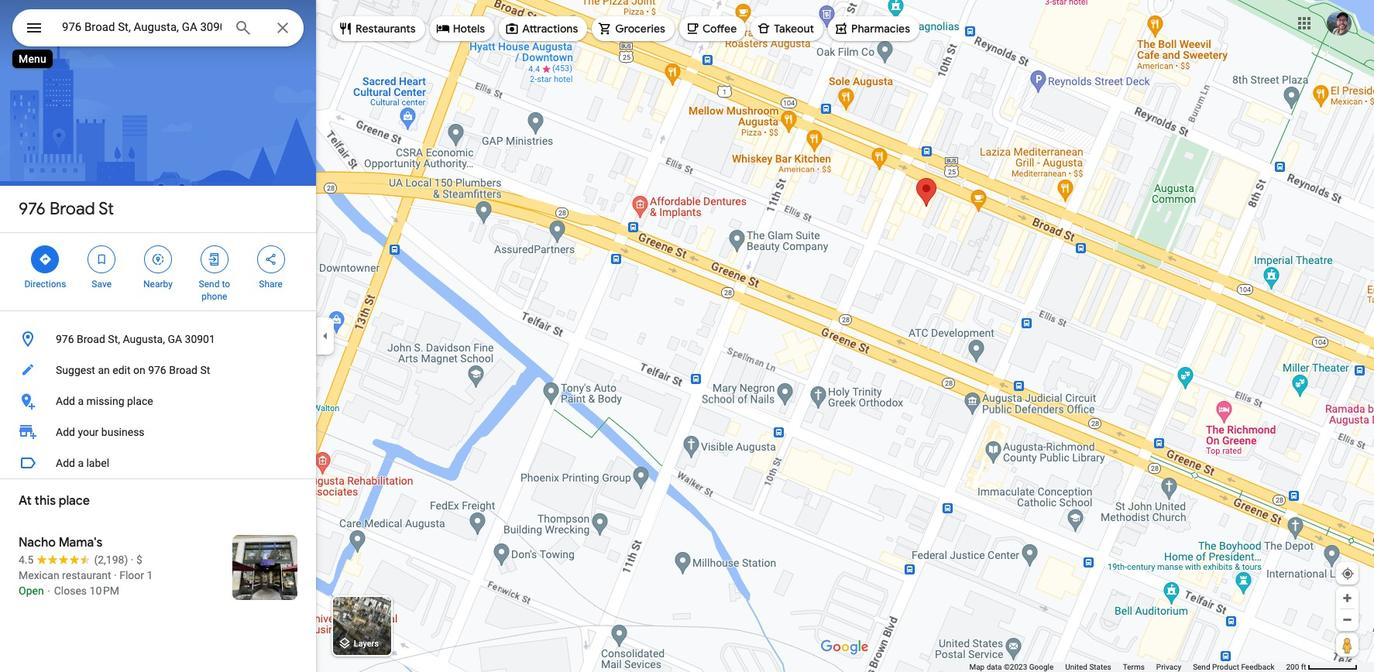 Task type: locate. For each thing, give the bounding box(es) containing it.
a inside button
[[78, 457, 84, 469]]

2 add from the top
[[56, 426, 75, 438]]

0 horizontal spatial send
[[199, 279, 220, 290]]

1 horizontal spatial 976
[[56, 333, 74, 345]]

2 vertical spatial add
[[56, 457, 75, 469]]

(2,198)
[[94, 554, 128, 566]]

add a missing place
[[56, 395, 153, 407]]

your
[[78, 426, 99, 438]]

zoom out image
[[1342, 614, 1353, 626]]

add down the suggest
[[56, 395, 75, 407]]

takeout button
[[751, 10, 823, 47]]

broad for st,
[[77, 333, 105, 345]]

on
[[133, 364, 145, 376]]

0 horizontal spatial ·
[[114, 569, 117, 582]]

976 for 976 broad st, augusta, ga 30901
[[56, 333, 74, 345]]

broad inside 'button'
[[77, 333, 105, 345]]

None field
[[62, 18, 222, 36]]

1 vertical spatial ·
[[114, 569, 117, 582]]

·
[[131, 554, 134, 566], [114, 569, 117, 582]]

 search field
[[12, 9, 304, 50]]

footer containing map data ©2023 google
[[969, 662, 1286, 672]]

send
[[199, 279, 220, 290], [1193, 663, 1210, 672]]

augusta,
[[123, 333, 165, 345]]

broad left st,
[[77, 333, 105, 345]]

st
[[99, 198, 114, 220], [200, 364, 210, 376]]

nearby
[[143, 279, 173, 290]]

footer
[[969, 662, 1286, 672]]

send up phone
[[199, 279, 220, 290]]

st,
[[108, 333, 120, 345]]

976 inside 'button'
[[56, 333, 74, 345]]

1 horizontal spatial place
[[127, 395, 153, 407]]

0 horizontal spatial 976
[[19, 198, 46, 220]]

united states
[[1065, 663, 1111, 672]]

1 vertical spatial send
[[1193, 663, 1210, 672]]

0 vertical spatial 976
[[19, 198, 46, 220]]

send inside button
[[1193, 663, 1210, 672]]

broad up the 
[[50, 198, 95, 220]]

0 vertical spatial ·
[[131, 554, 134, 566]]


[[151, 251, 165, 268]]

st up 
[[99, 198, 114, 220]]

1 a from the top
[[78, 395, 84, 407]]

a for missing
[[78, 395, 84, 407]]

missing
[[86, 395, 124, 407]]

976
[[19, 198, 46, 220], [56, 333, 74, 345], [148, 364, 166, 376]]

privacy button
[[1156, 662, 1181, 672]]

976 broad st
[[19, 198, 114, 220]]

1 vertical spatial a
[[78, 457, 84, 469]]

2 vertical spatial broad
[[169, 364, 198, 376]]

add inside button
[[56, 457, 75, 469]]

takeout
[[774, 22, 814, 36]]

976 right the on
[[148, 364, 166, 376]]

label
[[86, 457, 109, 469]]

0 vertical spatial send
[[199, 279, 220, 290]]

2 a from the top
[[78, 457, 84, 469]]

0 vertical spatial place
[[127, 395, 153, 407]]

976 up the 
[[19, 198, 46, 220]]

 button
[[12, 9, 56, 50]]

st inside button
[[200, 364, 210, 376]]

show your location image
[[1341, 567, 1355, 581]]

976 broad st main content
[[0, 0, 316, 672]]

976 up the suggest
[[56, 333, 74, 345]]

976 for 976 broad st
[[19, 198, 46, 220]]

1 vertical spatial place
[[59, 493, 90, 509]]

1 horizontal spatial ·
[[131, 554, 134, 566]]

pharmacies button
[[828, 10, 919, 47]]

ga
[[168, 333, 182, 345]]

add left your at the bottom of page
[[56, 426, 75, 438]]

send for send product feedback
[[1193, 663, 1210, 672]]

add your business
[[56, 426, 145, 438]]

broad
[[50, 198, 95, 220], [77, 333, 105, 345], [169, 364, 198, 376]]

1 add from the top
[[56, 395, 75, 407]]

google account: cj baylor  
(christian.baylor@adept.ai) image
[[1327, 11, 1352, 35]]

· down (2,198)
[[114, 569, 117, 582]]

3 add from the top
[[56, 457, 75, 469]]

· left $
[[131, 554, 134, 566]]

200
[[1286, 663, 1299, 672]]

1 horizontal spatial send
[[1193, 663, 1210, 672]]

ft
[[1301, 663, 1306, 672]]

a inside button
[[78, 395, 84, 407]]

0 vertical spatial st
[[99, 198, 114, 220]]

place right this
[[59, 493, 90, 509]]

1 vertical spatial st
[[200, 364, 210, 376]]

broad down ga at the left of the page
[[169, 364, 198, 376]]

privacy
[[1156, 663, 1181, 672]]

200 ft
[[1286, 663, 1306, 672]]

976 Broad St, Augusta, GA 30901 field
[[12, 9, 304, 46]]

$
[[136, 554, 142, 566]]

a
[[78, 395, 84, 407], [78, 457, 84, 469]]


[[207, 251, 221, 268]]

add left label
[[56, 457, 75, 469]]

add a label button
[[0, 448, 316, 479]]

terms button
[[1123, 662, 1145, 672]]

2 horizontal spatial 976
[[148, 364, 166, 376]]

1 vertical spatial add
[[56, 426, 75, 438]]

st down '30901'
[[200, 364, 210, 376]]

0 vertical spatial add
[[56, 395, 75, 407]]

place down the on
[[127, 395, 153, 407]]

send inside send to phone
[[199, 279, 220, 290]]

none field inside 976 broad st, augusta, ga 30901 field
[[62, 18, 222, 36]]

1 horizontal spatial st
[[200, 364, 210, 376]]

2 vertical spatial 976
[[148, 364, 166, 376]]

a left label
[[78, 457, 84, 469]]


[[264, 251, 278, 268]]

footer inside google maps element
[[969, 662, 1286, 672]]

0 vertical spatial broad
[[50, 198, 95, 220]]

directions
[[24, 279, 66, 290]]

at
[[19, 493, 32, 509]]

layers
[[354, 639, 379, 649]]

place
[[127, 395, 153, 407], [59, 493, 90, 509]]

to
[[222, 279, 230, 290]]

a left the missing
[[78, 395, 84, 407]]

map
[[969, 663, 985, 672]]

add a label
[[56, 457, 109, 469]]

phone
[[202, 291, 227, 302]]


[[38, 251, 52, 268]]

0 vertical spatial a
[[78, 395, 84, 407]]

1 vertical spatial 976
[[56, 333, 74, 345]]

add
[[56, 395, 75, 407], [56, 426, 75, 438], [56, 457, 75, 469]]

1 vertical spatial broad
[[77, 333, 105, 345]]

broad for st
[[50, 198, 95, 220]]

1
[[147, 569, 153, 582]]

zoom in image
[[1342, 593, 1353, 604]]

10 pm
[[89, 585, 119, 597]]

show street view coverage image
[[1336, 634, 1359, 657]]

send left 'product'
[[1193, 663, 1210, 672]]

0 horizontal spatial place
[[59, 493, 90, 509]]

add inside button
[[56, 395, 75, 407]]

business
[[101, 426, 145, 438]]

nacho
[[19, 535, 56, 551]]

edit
[[112, 364, 131, 376]]



Task type: describe. For each thing, give the bounding box(es) containing it.
groceries button
[[592, 10, 675, 47]]

add for add your business
[[56, 426, 75, 438]]

add a missing place button
[[0, 386, 316, 417]]

976 broad st, augusta, ga 30901
[[56, 333, 215, 345]]

closes
[[54, 585, 87, 597]]

976 inside button
[[148, 364, 166, 376]]

send to phone
[[199, 279, 230, 302]]

price: inexpensive image
[[136, 554, 142, 566]]

⋅
[[47, 585, 51, 597]]

· inside mexican restaurant · floor 1 open ⋅ closes 10 pm
[[114, 569, 117, 582]]

send product feedback
[[1193, 663, 1274, 672]]

©2023
[[1004, 663, 1027, 672]]

4.5
[[19, 554, 34, 566]]


[[25, 17, 43, 39]]

attractions button
[[499, 10, 587, 47]]

place inside button
[[127, 395, 153, 407]]

states
[[1089, 663, 1111, 672]]

open
[[19, 585, 44, 597]]

4.5 stars 2,198 reviews image
[[19, 552, 128, 568]]

save
[[92, 279, 112, 290]]

suggest
[[56, 364, 95, 376]]

30901
[[185, 333, 215, 345]]

pharmacies
[[851, 22, 910, 36]]

add for add a label
[[56, 457, 75, 469]]

add your business link
[[0, 417, 316, 448]]


[[95, 251, 109, 268]]

976 broad st, augusta, ga 30901 button
[[0, 324, 316, 355]]

an
[[98, 364, 110, 376]]

feedback
[[1241, 663, 1274, 672]]

nacho mama's
[[19, 535, 102, 551]]

share
[[259, 279, 283, 290]]

restaurants
[[356, 22, 416, 36]]

google maps element
[[0, 0, 1374, 672]]

broad inside button
[[169, 364, 198, 376]]

send product feedback button
[[1193, 662, 1274, 672]]

terms
[[1123, 663, 1145, 672]]

product
[[1212, 663, 1239, 672]]

hotels
[[453, 22, 485, 36]]

mexican
[[19, 569, 59, 582]]

0 horizontal spatial st
[[99, 198, 114, 220]]

hotels button
[[430, 10, 494, 47]]

send for send to phone
[[199, 279, 220, 290]]

actions for 976 broad st region
[[0, 233, 316, 311]]

floor
[[119, 569, 144, 582]]

suggest an edit on 976 broad st button
[[0, 355, 316, 386]]

coffee
[[702, 22, 737, 36]]

mexican restaurant · floor 1 open ⋅ closes 10 pm
[[19, 569, 153, 597]]

collapse side panel image
[[317, 328, 334, 345]]

mama's
[[59, 535, 102, 551]]

· $
[[131, 554, 142, 566]]

united states button
[[1065, 662, 1111, 672]]

suggest an edit on 976 broad st
[[56, 364, 210, 376]]

united
[[1065, 663, 1087, 672]]

data
[[987, 663, 1002, 672]]

attractions
[[522, 22, 578, 36]]

restaurant
[[62, 569, 111, 582]]

this
[[35, 493, 56, 509]]

groceries
[[615, 22, 665, 36]]

add for add a missing place
[[56, 395, 75, 407]]

map data ©2023 google
[[969, 663, 1054, 672]]

google
[[1029, 663, 1054, 672]]

200 ft button
[[1286, 663, 1358, 672]]

restaurants button
[[332, 10, 425, 47]]

a for label
[[78, 457, 84, 469]]

coffee button
[[679, 10, 746, 47]]

at this place
[[19, 493, 90, 509]]



Task type: vqa. For each thing, say whether or not it's contained in the screenshot.
Hotels
yes



